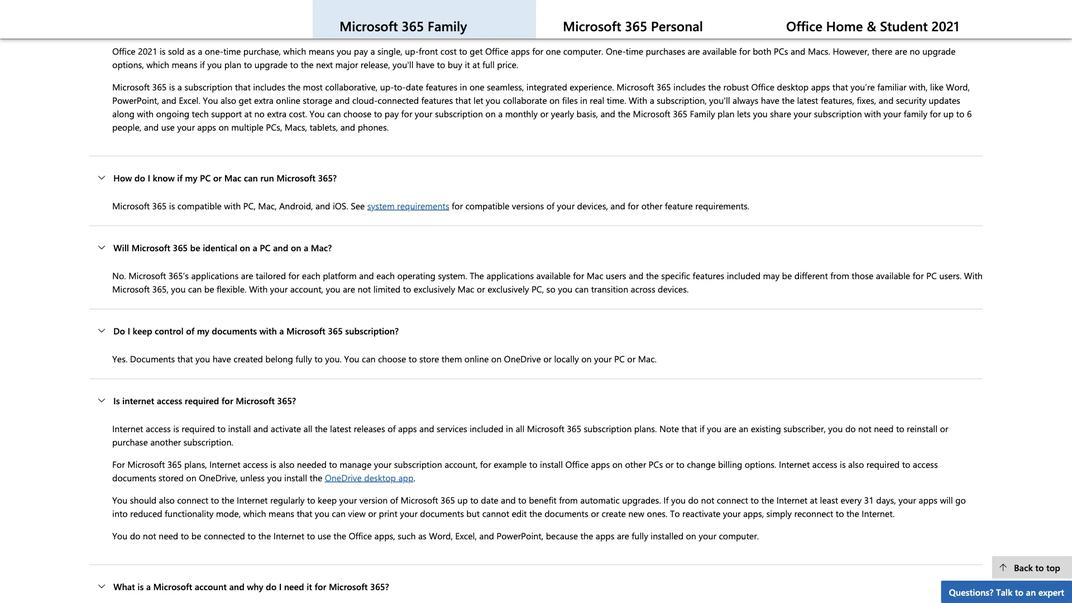 Task type: vqa. For each thing, say whether or not it's contained in the screenshot.
mode,
yes



Task type: locate. For each thing, give the bounding box(es) containing it.
back to top link
[[992, 556, 1072, 579]]

1 vertical spatial one
[[470, 81, 485, 93]]

is up another
[[173, 423, 179, 435]]

up- down release,
[[380, 81, 394, 93]]

subscription inside for microsoft 365 plans, internet access is also needed to manage your subscription account, for example to install office apps on other pcs or to change billing options. internet access is also required to access documents stored on onedrive, unless you install the
[[394, 458, 442, 470]]

2 all from the left
[[516, 423, 525, 435]]

365 inside you should also connect to the internet regularly to keep your version of microsoft 365 up to date and to benefit from automatic upgrades. if you do not connect to the internet at least every 31 days, your apps will go into reduced functionality mode, which means that you can view or print your documents but cannot edit the documents or create new ones. to reactivate your apps, simply reconnect to the internet.
[[441, 494, 455, 506]]

1 vertical spatial mac
[[587, 270, 603, 282]]

0 vertical spatial onedrive
[[504, 353, 541, 365]]

at inside office 2021 is sold as a one-time purchase, which means you pay a single, up-front cost to get office apps for one computer. one-time purchases are available for both pcs and macs. however, there are no upgrade options, which means if you plan to upgrade to the next major release, you'll have to buy it at full price.
[[472, 58, 480, 70]]

means up next at top left
[[309, 45, 334, 57]]

0 vertical spatial features
[[426, 81, 457, 93]]

identical
[[203, 242, 237, 254]]

desktop up version
[[364, 472, 396, 484]]

choose down cloud-
[[343, 108, 372, 120]]

0 vertical spatial have
[[416, 58, 435, 70]]

0 vertical spatial use
[[161, 121, 175, 133]]

365 up you do not need to be connected to the internet to use the office apps, such as word, excel, and powerpoint, because the apps are fully installed on your computer.
[[441, 494, 455, 506]]

in down the buy
[[460, 81, 467, 93]]

included inside no. microsoft 365's applications are tailored for each platform and each operating system. the applications available for mac users and the specific features included may be different from those available for pc users. with microsoft 365, you can be flexible. with your account, you are not limited to exclusively mac or exclusively pc, so you can transition across devices.
[[727, 270, 761, 282]]

of inside do i keep control of my documents with a microsoft 365 subscription? dropdown button
[[186, 325, 194, 337]]

2 horizontal spatial 2021
[[932, 17, 959, 35]]

no
[[910, 45, 920, 57], [254, 108, 265, 120]]

1 horizontal spatial i
[[148, 172, 150, 184]]

which down 'sold'
[[146, 58, 169, 70]]

1 vertical spatial upgrade
[[255, 58, 288, 70]]

is right what
[[138, 581, 144, 593]]

plan
[[224, 58, 241, 70], [718, 108, 735, 120]]

powerpoint, down edit
[[497, 530, 544, 542]]

1 horizontal spatial each
[[376, 270, 395, 282]]

along
[[112, 108, 135, 120]]

seamless,
[[487, 81, 524, 93]]

with down tailored
[[249, 283, 268, 295]]

internet up 'purchase'
[[112, 423, 143, 435]]

1 vertical spatial word,
[[429, 530, 453, 542]]

for inside is internet access required for microsoft 365? dropdown button
[[222, 395, 233, 407]]

a up tailored
[[253, 242, 257, 254]]

to inside dropdown button
[[1015, 586, 1024, 598]]

you inside you should also connect to the internet regularly to keep your version of microsoft 365 up to date and to benefit from automatic upgrades. if you do not connect to the internet at least every 31 days, your apps will go into reduced functionality mode, which means that you can view or print your documents but cannot edit the documents or create new ones. to reactivate your apps, simply reconnect to the internet.
[[112, 494, 127, 506]]

1 horizontal spatial onedrive
[[504, 353, 541, 365]]

other inside for microsoft 365 plans, internet access is also needed to manage your subscription account, for example to install office apps on other pcs or to change billing options. internet access is also required to access documents stored on onedrive, unless you install the
[[625, 458, 646, 470]]

excel.
[[179, 94, 200, 106]]

up- right single,
[[405, 45, 419, 57]]

install down needed
[[284, 472, 307, 484]]

cost.
[[289, 108, 307, 120]]

limited
[[373, 283, 401, 295]]

choose
[[343, 108, 372, 120], [378, 353, 406, 365]]

required inside dropdown button
[[185, 395, 219, 407]]

you'll inside office 2021 is sold as a one-time purchase, which means you pay a single, up-front cost to get office apps for one computer. one-time purchases are available for both pcs and macs. however, there are no upgrade options, which means if you plan to upgrade to the next major release, you'll have to buy it at full price.
[[393, 58, 414, 70]]

mac inside dropdown button
[[224, 172, 241, 184]]

as right 'sold'
[[187, 45, 195, 57]]

support
[[211, 108, 242, 120]]

2 applications from the left
[[487, 270, 534, 282]]

fully right belong
[[296, 353, 312, 365]]

mac.
[[638, 353, 657, 365]]

0 vertical spatial upgrade
[[923, 45, 956, 57]]

2 horizontal spatial if
[[700, 423, 705, 435]]

security
[[896, 94, 926, 106]]

required for to
[[182, 423, 215, 435]]

always
[[733, 94, 759, 106]]

you'll down robust
[[709, 94, 730, 106]]

powerpoint, up along
[[112, 94, 159, 106]]

mac up transition
[[587, 270, 603, 282]]

are up billing
[[724, 423, 736, 435]]

1 each from the left
[[302, 270, 320, 282]]

of up print
[[390, 494, 398, 506]]

access right internet
[[157, 395, 182, 407]]

into
[[112, 507, 128, 519]]

apps
[[511, 45, 530, 57], [811, 81, 830, 93], [197, 121, 216, 133], [398, 423, 417, 435], [591, 458, 610, 470], [919, 494, 938, 506], [596, 530, 615, 542]]

also inside you should also connect to the internet regularly to keep your version of microsoft 365 up to date and to benefit from automatic upgrades. if you do not connect to the internet at least every 31 days, your apps will go into reduced functionality mode, which means that you can view or print your documents but cannot edit the documents or create new ones. to reactivate your apps, simply reconnect to the internet.
[[159, 494, 175, 506]]

of right control
[[186, 325, 194, 337]]

1 horizontal spatial install
[[284, 472, 307, 484]]

is left 'sold'
[[160, 45, 166, 57]]

talk
[[996, 586, 1013, 598]]

activate
[[271, 423, 301, 435]]

are inside internet access is required to install and activate all the latest releases of apps and services included in all microsoft 365 subscription plans. note that if you are an existing subscriber, you do not need to reinstall or purchase another subscription.
[[724, 423, 736, 435]]

2 horizontal spatial at
[[810, 494, 818, 506]]

0 vertical spatial my
[[185, 172, 198, 184]]

macs,
[[285, 121, 307, 133]]

1 horizontal spatial account,
[[445, 458, 478, 470]]

1 horizontal spatial included
[[727, 270, 761, 282]]

1 vertical spatial powerpoint,
[[497, 530, 544, 542]]

apps inside office 2021 is sold as a one-time purchase, which means you pay a single, up-front cost to get office apps for one computer. one-time purchases are available for both pcs and macs. however, there are no upgrade options, which means if you plan to upgrade to the next major release, you'll have to buy it at full price.
[[511, 45, 530, 57]]

0 vertical spatial choose
[[343, 108, 372, 120]]

is inside internet access is required to install and activate all the latest releases of apps and services included in all microsoft 365 subscription plans. note that if you are an existing subscriber, you do not need to reinstall or purchase another subscription.
[[173, 423, 179, 435]]

0 vertical spatial extra
[[254, 94, 274, 106]]

or left run
[[213, 172, 222, 184]]

need inside dropdown button
[[284, 581, 304, 593]]

0 vertical spatial family
[[428, 17, 467, 35]]

choose inside microsoft 365 is a subscription that includes the most collaborative, up-to-date features in one seamless, integrated experience. microsoft 365 includes the robust office desktop apps that you're familiar with, like word, powerpoint, and excel. you also get extra online storage and cloud-connected features that let you collaborate on files in real time. with a subscription, you'll always have the latest features, fixes, and security updates along with ongoing tech support at no extra cost. you can choose to pay for your subscription on a monthly or yearly basis, and the microsoft 365 family plan lets you share your subscription with your family for up to 6 people, and use your apps on multiple pcs, macs, tablets, and phones.
[[343, 108, 372, 120]]

2 vertical spatial need
[[284, 581, 304, 593]]

should
[[130, 494, 156, 506]]

access inside internet access is required to install and activate all the latest releases of apps and services included in all microsoft 365 subscription plans. note that if you are an existing subscriber, you do not need to reinstall or purchase another subscription.
[[146, 423, 171, 435]]

is inside microsoft 365 is a subscription that includes the most collaborative, up-to-date features in one seamless, integrated experience. microsoft 365 includes the robust office desktop apps that you're familiar with, like word, powerpoint, and excel. you also get extra online storage and cloud-connected features that let you collaborate on files in real time. with a subscription, you'll always have the latest features, fixes, and security updates along with ongoing tech support at no extra cost. you can choose to pay for your subscription on a monthly or yearly basis, and the microsoft 365 family plan lets you share your subscription with your family for up to 6 people, and use your apps on multiple pcs, macs, tablets, and phones.
[[169, 81, 175, 93]]

1 vertical spatial fully
[[632, 530, 648, 542]]

devices.
[[658, 283, 689, 295]]

0 horizontal spatial means
[[172, 58, 197, 70]]

includes up subscription,
[[673, 81, 706, 93]]

computer.
[[563, 45, 603, 57], [719, 530, 759, 542]]

also
[[221, 94, 236, 106], [279, 458, 295, 470], [848, 458, 864, 470], [159, 494, 175, 506]]

2 horizontal spatial available
[[876, 270, 910, 282]]

1 vertical spatial plan
[[718, 108, 735, 120]]

your inside for microsoft 365 plans, internet access is also needed to manage your subscription account, for example to install office apps on other pcs or to change billing options. internet access is also required to access documents stored on onedrive, unless you install the
[[374, 458, 392, 470]]

1 vertical spatial which
[[146, 58, 169, 70]]

0 vertical spatial online
[[276, 94, 300, 106]]

2 includes from the left
[[673, 81, 706, 93]]

pc right the know
[[200, 172, 211, 184]]

it inside what is a microsoft account and why do i need it for microsoft 365? dropdown button
[[307, 581, 312, 593]]

1 horizontal spatial 365?
[[318, 172, 337, 184]]

with,
[[909, 81, 928, 93]]

internet.
[[862, 507, 895, 519]]

will
[[940, 494, 953, 506]]

devices,
[[577, 200, 608, 212]]

0 horizontal spatial fully
[[296, 353, 312, 365]]

them
[[442, 353, 462, 365]]

1 vertical spatial 365?
[[277, 395, 296, 407]]

pay up the phones.
[[385, 108, 399, 120]]

internet
[[112, 423, 143, 435], [209, 458, 240, 470], [779, 458, 810, 470], [237, 494, 268, 506], [777, 494, 808, 506], [273, 530, 304, 542]]

connected down to- at the left top of page
[[378, 94, 419, 106]]

0 vertical spatial with
[[629, 94, 647, 106]]

have down front
[[416, 58, 435, 70]]

which right mode,
[[243, 507, 266, 519]]

apps up the features,
[[811, 81, 830, 93]]

need
[[874, 423, 894, 435], [159, 530, 178, 542], [284, 581, 304, 593]]

but
[[466, 507, 480, 519]]

install
[[228, 423, 251, 435], [540, 458, 563, 470], [284, 472, 307, 484]]

time inside dropdown button
[[309, 17, 328, 29]]

account, down platform
[[290, 283, 323, 295]]

connected down mode,
[[204, 530, 245, 542]]

if inside dropdown button
[[177, 172, 183, 184]]

can left run
[[244, 172, 258, 184]]

1 vertical spatial means
[[172, 58, 197, 70]]

1 compatible from the left
[[178, 200, 222, 212]]

1 vertical spatial up-
[[380, 81, 394, 93]]

do inside internet access is required to install and activate all the latest releases of apps and services included in all microsoft 365 subscription plans. note that if you are an existing subscriber, you do not need to reinstall or purchase another subscription.
[[845, 423, 856, 435]]

1 vertical spatial latest
[[330, 423, 351, 435]]

that inside internet access is required to install and activate all the latest releases of apps and services included in all microsoft 365 subscription plans. note that if you are an existing subscriber, you do not need to reinstall or purchase another subscription.
[[682, 423, 697, 435]]

upgrade
[[923, 45, 956, 57], [255, 58, 288, 70]]

0 vertical spatial no
[[910, 45, 920, 57]]

1 vertical spatial family
[[690, 108, 715, 120]]

included left may
[[727, 270, 761, 282]]

back to top
[[1014, 561, 1060, 573]]

office up options,
[[112, 45, 136, 57]]

need left reinstall
[[874, 423, 894, 435]]

0 vertical spatial pay
[[354, 45, 368, 57]]

date
[[406, 81, 423, 93], [481, 494, 499, 506]]

and up tailored
[[273, 242, 288, 254]]

and inside what is a microsoft account and why do i need it for microsoft 365? dropdown button
[[229, 581, 244, 593]]

0 vertical spatial apps,
[[743, 507, 764, 519]]

onedrive down do i keep control of my documents with a microsoft 365 subscription? dropdown button at the bottom of page
[[504, 353, 541, 365]]

applications
[[191, 270, 239, 282], [487, 270, 534, 282]]

apps,
[[743, 507, 764, 519], [375, 530, 395, 542]]

internet
[[122, 395, 154, 407]]

reactivate
[[682, 507, 721, 519]]

difference
[[159, 17, 200, 29]]

0 vertical spatial means
[[309, 45, 334, 57]]

0 horizontal spatial pay
[[354, 45, 368, 57]]

access up another
[[146, 423, 171, 435]]

office up automatic
[[565, 458, 589, 470]]

that inside you should also connect to the internet regularly to keep your version of microsoft 365 up to date and to benefit from automatic upgrades. if you do not connect to the internet at least every 31 days, your apps will go into reduced functionality mode, which means that you can view or print your documents but cannot edit the documents or create new ones. to reactivate your apps, simply reconnect to the internet.
[[297, 507, 312, 519]]

1 horizontal spatial one
[[546, 45, 561, 57]]

phones.
[[358, 121, 389, 133]]

do inside you should also connect to the internet regularly to keep your version of microsoft 365 up to date and to benefit from automatic upgrades. if you do not connect to the internet at least every 31 days, your apps will go into reduced functionality mode, which means that you can view or print your documents but cannot edit the documents or create new ones. to reactivate your apps, simply reconnect to the internet.
[[688, 494, 699, 506]]

1 vertical spatial it
[[307, 581, 312, 593]]

microsoft inside dropdown button
[[236, 395, 275, 407]]

or down version
[[368, 507, 376, 519]]

subscription?
[[345, 325, 399, 337]]

1 horizontal spatial up-
[[405, 45, 419, 57]]

no down student
[[910, 45, 920, 57]]

if down one-
[[200, 58, 205, 70]]

1 vertical spatial no
[[254, 108, 265, 120]]

system
[[367, 200, 395, 212]]

office home & student 2021
[[786, 17, 959, 35]]

1 vertical spatial pay
[[385, 108, 399, 120]]

0 horizontal spatial if
[[177, 172, 183, 184]]

ongoing
[[156, 108, 189, 120]]

note
[[659, 423, 679, 435]]

0 horizontal spatial computer.
[[563, 45, 603, 57]]

1 vertical spatial pcs
[[649, 458, 663, 470]]

every
[[841, 494, 862, 506]]

it inside office 2021 is sold as a one-time purchase, which means you pay a single, up-front cost to get office apps for one computer. one-time purchases are available for both pcs and macs. however, there are no upgrade options, which means if you plan to upgrade to the next major release, you'll have to buy it at full price.
[[465, 58, 470, 70]]

1 horizontal spatial an
[[1026, 586, 1036, 598]]

keep right do
[[133, 325, 152, 337]]

family
[[904, 108, 928, 120]]

my right control
[[197, 325, 209, 337]]

documents up because
[[545, 507, 588, 519]]

0 horizontal spatial compatible
[[178, 200, 222, 212]]

version
[[359, 494, 388, 506]]

one up let
[[470, 81, 485, 93]]

onedrive down manage
[[325, 472, 362, 484]]

pc inside no. microsoft 365's applications are tailored for each platform and each operating system. the applications available for mac users and the specific features included may be different from those available for pc users. with microsoft 365, you can be flexible. with your account, you are not limited to exclusively mac or exclusively pc, so you can transition across devices.
[[926, 270, 937, 282]]

family inside microsoft 365 is a subscription that includes the most collaborative, up-to-date features in one seamless, integrated experience. microsoft 365 includes the robust office desktop apps that you're familiar with, like word, powerpoint, and excel. you also get extra online storage and cloud-connected features that let you collaborate on files in real time. with a subscription, you'll always have the latest features, fixes, and security updates along with ongoing tech support at no extra cost. you can choose to pay for your subscription on a monthly or yearly basis, and the microsoft 365 family plan lets you share your subscription with your family for up to 6 people, and use your apps on multiple pcs, macs, tablets, and phones.
[[690, 108, 715, 120]]

internet up onedrive,
[[209, 458, 240, 470]]

pcs inside for microsoft 365 plans, internet access is also needed to manage your subscription account, for example to install office apps on other pcs or to change billing options. internet access is also required to access documents stored on onedrive, unless you install the
[[649, 458, 663, 470]]

means inside you should also connect to the internet regularly to keep your version of microsoft 365 up to date and to benefit from automatic upgrades. if you do not connect to the internet at least every 31 days, your apps will go into reduced functionality mode, which means that you can view or print your documents but cannot edit the documents or create new ones. to reactivate your apps, simply reconnect to the internet.
[[269, 507, 294, 519]]

specific
[[661, 270, 690, 282]]

the inside no. microsoft 365's applications are tailored for each platform and each operating system. the applications available for mac users and the specific features included may be different from those available for pc users. with microsoft 365, you can be flexible. with your account, you are not limited to exclusively mac or exclusively pc, so you can transition across devices.
[[646, 270, 659, 282]]

do inside the how do i know if my pc or mac can run microsoft 365? dropdown button
[[134, 172, 145, 184]]

exclusively down 'operating'
[[414, 283, 455, 295]]

use
[[161, 121, 175, 133], [318, 530, 331, 542]]

install down internet access is required to install and activate all the latest releases of apps and services included in all microsoft 365 subscription plans. note that if you are an existing subscriber, you do not need to reinstall or purchase another subscription.
[[540, 458, 563, 470]]

you do not need to be connected to the internet to use the office apps, such as word, excel, and powerpoint, because the apps are fully installed on your computer.
[[112, 530, 759, 542]]

have
[[416, 58, 435, 70], [761, 94, 780, 106], [213, 353, 231, 365]]

do inside what is a microsoft account and why do i need it for microsoft 365? dropdown button
[[266, 581, 277, 593]]

0 horizontal spatial includes
[[253, 81, 285, 93]]

office up always
[[751, 81, 775, 93]]

access inside dropdown button
[[157, 395, 182, 407]]

desktop
[[777, 81, 809, 93], [364, 472, 396, 484]]

on left 'files'
[[549, 94, 560, 106]]

you
[[203, 94, 218, 106], [310, 108, 325, 120], [344, 353, 359, 365], [112, 494, 127, 506], [112, 530, 127, 542]]

1 vertical spatial date
[[481, 494, 499, 506]]

1 horizontal spatial compatible
[[465, 200, 510, 212]]

2 vertical spatial features
[[693, 270, 724, 282]]

desktop inside microsoft 365 is a subscription that includes the most collaborative, up-to-date features in one seamless, integrated experience. microsoft 365 includes the robust office desktop apps that you're familiar with, like word, powerpoint, and excel. you also get extra online storage and cloud-connected features that let you collaborate on files in real time. with a subscription, you'll always have the latest features, fixes, and security updates along with ongoing tech support at no extra cost. you can choose to pay for your subscription on a monthly or yearly basis, and the microsoft 365 family plan lets you share your subscription with your family for up to 6 people, and use your apps on multiple pcs, macs, tablets, and phones.
[[777, 81, 809, 93]]

pc left 'users.'
[[926, 270, 937, 282]]

applications right the the
[[487, 270, 534, 282]]

up-
[[405, 45, 419, 57], [380, 81, 394, 93]]

compatible left versions
[[465, 200, 510, 212]]

documents
[[130, 353, 175, 365]]

2 horizontal spatial 365?
[[370, 581, 389, 593]]

subscription down the features,
[[814, 108, 862, 120]]

2 horizontal spatial time
[[626, 45, 643, 57]]

install up subscription.
[[228, 423, 251, 435]]

0 vertical spatial get
[[470, 45, 483, 57]]

available inside office 2021 is sold as a one-time purchase, which means you pay a single, up-front cost to get office apps for one computer. one-time purchases are available for both pcs and macs. however, there are no upgrade options, which means if you plan to upgrade to the next major release, you'll have to buy it at full price.
[[703, 45, 737, 57]]

word, up updates
[[946, 81, 970, 93]]

time down the microsoft 365 personal
[[626, 45, 643, 57]]

one-
[[205, 45, 223, 57]]

0 vertical spatial connected
[[378, 94, 419, 106]]

1 connect from the left
[[177, 494, 208, 506]]

pay inside microsoft 365 is a subscription that includes the most collaborative, up-to-date features in one seamless, integrated experience. microsoft 365 includes the robust office desktop apps that you're familiar with, like word, powerpoint, and excel. you also get extra online storage and cloud-connected features that let you collaborate on files in real time. with a subscription, you'll always have the latest features, fixes, and security updates along with ongoing tech support at no extra cost. you can choose to pay for your subscription on a monthly or yearly basis, and the microsoft 365 family plan lets you share your subscription with your family for up to 6 people, and use your apps on multiple pcs, macs, tablets, and phones.
[[385, 108, 399, 120]]

one inside microsoft 365 is a subscription that includes the most collaborative, up-to-date features in one seamless, integrated experience. microsoft 365 includes the robust office desktop apps that you're familiar with, like word, powerpoint, and excel. you also get extra online storage and cloud-connected features that let you collaborate on files in real time. with a subscription, you'll always have the latest features, fixes, and security updates along with ongoing tech support at no extra cost. you can choose to pay for your subscription on a monthly or yearly basis, and the microsoft 365 family plan lets you share your subscription with your family for up to 6 people, and use your apps on multiple pcs, macs, tablets, and phones.
[[470, 81, 485, 93]]

for inside what is a microsoft account and why do i need it for microsoft 365? dropdown button
[[315, 581, 326, 593]]

no inside microsoft 365 is a subscription that includes the most collaborative, up-to-date features in one seamless, integrated experience. microsoft 365 includes the robust office desktop apps that you're familiar with, like word, powerpoint, and excel. you also get extra online storage and cloud-connected features that let you collaborate on files in real time. with a subscription, you'll always have the latest features, fixes, and security updates along with ongoing tech support at no extra cost. you can choose to pay for your subscription on a monthly or yearly basis, and the microsoft 365 family plan lets you share your subscription with your family for up to 6 people, and use your apps on multiple pcs, macs, tablets, and phones.
[[254, 108, 265, 120]]

microsoft 365 family
[[340, 17, 467, 35]]

computer. down reactivate
[[719, 530, 759, 542]]

0 horizontal spatial keep
[[133, 325, 152, 337]]

of inside you should also connect to the internet regularly to keep your version of microsoft 365 up to date and to benefit from automatic upgrades. if you do not connect to the internet at least every 31 days, your apps will go into reduced functionality mode, which means that you can view or print your documents but cannot edit the documents or create new ones. to reactivate your apps, simply reconnect to the internet.
[[390, 494, 398, 506]]

fully
[[296, 353, 312, 365], [632, 530, 648, 542]]

1 horizontal spatial you'll
[[709, 94, 730, 106]]

0 vertical spatial you'll
[[393, 58, 414, 70]]

2 exclusively from the left
[[488, 283, 529, 295]]

example
[[494, 458, 527, 470]]

yes.
[[112, 353, 128, 365]]

so
[[546, 283, 556, 295]]

&
[[867, 17, 876, 35]]

2 vertical spatial required
[[866, 458, 900, 470]]

an inside dropdown button
[[1026, 586, 1036, 598]]

0 horizontal spatial each
[[302, 270, 320, 282]]

that down control
[[177, 353, 193, 365]]

0 vertical spatial pcs
[[774, 45, 788, 57]]

your inside no. microsoft 365's applications are tailored for each platform and each operating system. the applications available for mac users and the specific features included may be different from those available for pc users. with microsoft 365, you can be flexible. with your account, you are not limited to exclusively mac or exclusively pc, so you can transition across devices.
[[270, 283, 288, 295]]

use inside microsoft 365 is a subscription that includes the most collaborative, up-to-date features in one seamless, integrated experience. microsoft 365 includes the robust office desktop apps that you're familiar with, like word, powerpoint, and excel. you also get extra online storage and cloud-connected features that let you collaborate on files in real time. with a subscription, you'll always have the latest features, fixes, and security updates along with ongoing tech support at no extra cost. you can choose to pay for your subscription on a monthly or yearly basis, and the microsoft 365 family plan lets you share your subscription with your family for up to 6 people, and use your apps on multiple pcs, macs, tablets, and phones.
[[161, 121, 175, 133]]

from right benefit
[[559, 494, 578, 506]]

0 horizontal spatial choose
[[343, 108, 372, 120]]

0 horizontal spatial available
[[536, 270, 571, 282]]

or inside microsoft 365 is a subscription that includes the most collaborative, up-to-date features in one seamless, integrated experience. microsoft 365 includes the robust office desktop apps that you're familiar with, like word, powerpoint, and excel. you also get extra online storage and cloud-connected features that let you collaborate on files in real time. with a subscription, you'll always have the latest features, fixes, and security updates along with ongoing tech support at no extra cost. you can choose to pay for your subscription on a monthly or yearly basis, and the microsoft 365 family plan lets you share your subscription with your family for up to 6 people, and use your apps on multiple pcs, macs, tablets, and phones.
[[540, 108, 549, 120]]

each up limited
[[376, 270, 395, 282]]

not inside no. microsoft 365's applications are tailored for each platform and each operating system. the applications available for mac users and the specific features included may be different from those available for pc users. with microsoft 365, you can be flexible. with your account, you are not limited to exclusively mac or exclusively pc, so you can transition across devices.
[[358, 283, 371, 295]]

2 each from the left
[[376, 270, 395, 282]]

also up support
[[221, 94, 236, 106]]

1 horizontal spatial choose
[[378, 353, 406, 365]]

what
[[113, 581, 135, 593]]

1 vertical spatial up
[[458, 494, 468, 506]]

required inside internet access is required to install and activate all the latest releases of apps and services included in all microsoft 365 subscription plans. note that if you are an existing subscriber, you do not need to reinstall or purchase another subscription.
[[182, 423, 215, 435]]

time.
[[607, 94, 626, 106]]

0 horizontal spatial included
[[470, 423, 504, 435]]

microsoft inside you should also connect to the internet regularly to keep your version of microsoft 365 up to date and to benefit from automatic upgrades. if you do not connect to the internet at least every 31 days, your apps will go into reduced functionality mode, which means that you can view or print your documents but cannot edit the documents or create new ones. to reactivate your apps, simply reconnect to the internet.
[[401, 494, 438, 506]]

view
[[348, 507, 366, 519]]

the inside for microsoft 365 plans, internet access is also needed to manage your subscription account, for example to install office apps on other pcs or to change billing options. internet access is also required to access documents stored on onedrive, unless you install the
[[310, 472, 322, 484]]

onedrive desktop app .
[[325, 472, 415, 484]]

if
[[664, 494, 669, 506]]

0 horizontal spatial mac
[[224, 172, 241, 184]]

system requirements link
[[367, 200, 449, 212]]

0 horizontal spatial no
[[254, 108, 265, 120]]

in inside internet access is required to install and activate all the latest releases of apps and services included in all microsoft 365 subscription plans. note that if you are an existing subscriber, you do not need to reinstall or purchase another subscription.
[[506, 423, 513, 435]]

required for for
[[185, 395, 219, 407]]

functionality
[[165, 507, 214, 519]]

be
[[190, 242, 200, 254], [782, 270, 792, 282], [204, 283, 214, 295], [191, 530, 201, 542]]

0 horizontal spatial online
[[276, 94, 300, 106]]

with right 'users.'
[[964, 270, 983, 282]]

1 vertical spatial my
[[197, 325, 209, 337]]

what is a microsoft account and why do i need it for microsoft 365?
[[113, 581, 389, 593]]

you
[[337, 45, 351, 57], [207, 58, 222, 70], [486, 94, 500, 106], [753, 108, 768, 120], [171, 283, 186, 295], [326, 283, 340, 295], [558, 283, 573, 295], [196, 353, 210, 365], [707, 423, 722, 435], [828, 423, 843, 435], [267, 472, 282, 484], [671, 494, 686, 506], [315, 507, 329, 519]]

0 vertical spatial which
[[283, 45, 306, 57]]

from inside no. microsoft 365's applications are tailored for each platform and each operating system. the applications available for mac users and the specific features included may be different from those available for pc users. with microsoft 365, you can be flexible. with your account, you are not limited to exclusively mac or exclusively pc, so you can transition across devices.
[[831, 270, 849, 282]]

apps, left simply
[[743, 507, 764, 519]]

of right "releases"
[[388, 423, 396, 435]]

change
[[687, 458, 716, 470]]

or left locally
[[543, 353, 552, 365]]

required inside for microsoft 365 plans, internet access is also needed to manage your subscription account, for example to install office apps on other pcs or to change billing options. internet access is also required to access documents stored on onedrive, unless you install the
[[866, 458, 900, 470]]

be down functionality in the left bottom of the page
[[191, 530, 201, 542]]

an
[[739, 423, 749, 435], [1026, 586, 1036, 598]]

1 vertical spatial account,
[[445, 458, 478, 470]]

or inside for microsoft 365 plans, internet access is also needed to manage your subscription account, for example to install office apps on other pcs or to change billing options. internet access is also required to access documents stored on onedrive, unless you install the
[[665, 458, 674, 470]]

pc, left mac,
[[243, 200, 256, 212]]

let
[[474, 94, 483, 106]]

keep
[[133, 325, 152, 337], [318, 494, 337, 506]]

up down updates
[[944, 108, 954, 120]]

0 horizontal spatial connected
[[204, 530, 245, 542]]

internet access is required to install and activate all the latest releases of apps and services included in all microsoft 365 subscription plans. note that if you are an existing subscriber, you do not need to reinstall or purchase another subscription.
[[112, 423, 948, 448]]

and right excel,
[[479, 530, 494, 542]]

0 horizontal spatial with
[[249, 283, 268, 295]]

needed
[[297, 458, 327, 470]]

0 horizontal spatial plan
[[224, 58, 241, 70]]

your
[[415, 108, 433, 120], [794, 108, 812, 120], [884, 108, 901, 120], [177, 121, 195, 133], [557, 200, 575, 212], [270, 283, 288, 295], [594, 353, 612, 365], [374, 458, 392, 470], [339, 494, 357, 506], [899, 494, 916, 506], [400, 507, 418, 519], [723, 507, 741, 519], [699, 530, 716, 542]]

documents down for
[[112, 472, 156, 484]]

1 all from the left
[[304, 423, 312, 435]]

1 vertical spatial i
[[128, 325, 130, 337]]

online inside microsoft 365 is a subscription that includes the most collaborative, up-to-date features in one seamless, integrated experience. microsoft 365 includes the robust office desktop apps that you're familiar with, like word, powerpoint, and excel. you also get extra online storage and cloud-connected features that let you collaborate on files in real time. with a subscription, you'll always have the latest features, fixes, and security updates along with ongoing tech support at no extra cost. you can choose to pay for your subscription on a monthly or yearly basis, and the microsoft 365 family plan lets you share your subscription with your family for up to 6 people, and use your apps on multiple pcs, macs, tablets, and phones.
[[276, 94, 300, 106]]

31
[[864, 494, 874, 506]]

student
[[880, 17, 928, 35]]

connect up reactivate
[[717, 494, 748, 506]]

or left mac.
[[627, 353, 636, 365]]

or right reinstall
[[940, 423, 948, 435]]

personal
[[651, 17, 703, 35]]

1 horizontal spatial exclusively
[[488, 283, 529, 295]]

2 vertical spatial if
[[700, 423, 705, 435]]

can inside you should also connect to the internet regularly to keep your version of microsoft 365 up to date and to benefit from automatic upgrades. if you do not connect to the internet at least every 31 days, your apps will go into reduced functionality mode, which means that you can view or print your documents but cannot edit the documents or create new ones. to reactivate your apps, simply reconnect to the internet.
[[332, 507, 346, 519]]

up- inside microsoft 365 is a subscription that includes the most collaborative, up-to-date features in one seamless, integrated experience. microsoft 365 includes the robust office desktop apps that you're familiar with, like word, powerpoint, and excel. you also get extra online storage and cloud-connected features that let you collaborate on files in real time. with a subscription, you'll always have the latest features, fixes, and security updates along with ongoing tech support at no extra cost. you can choose to pay for your subscription on a monthly or yearly basis, and the microsoft 365 family plan lets you share your subscription with your family for up to 6 people, and use your apps on multiple pcs, macs, tablets, and phones.
[[380, 81, 394, 93]]

options.
[[745, 458, 777, 470]]

or inside dropdown button
[[213, 172, 222, 184]]

no inside office 2021 is sold as a one-time purchase, which means you pay a single, up-front cost to get office apps for one computer. one-time purchases are available for both pcs and macs. however, there are no upgrade options, which means if you plan to upgrade to the next major release, you'll have to buy it at full price.
[[910, 45, 920, 57]]

365? inside dropdown button
[[277, 395, 296, 407]]

with up belong
[[259, 325, 277, 337]]

includes
[[253, 81, 285, 93], [673, 81, 706, 93]]

excel,
[[455, 530, 477, 542]]

connected inside microsoft 365 is a subscription that includes the most collaborative, up-to-date features in one seamless, integrated experience. microsoft 365 includes the robust office desktop apps that you're familiar with, like word, powerpoint, and excel. you also get extra online storage and cloud-connected features that let you collaborate on files in real time. with a subscription, you'll always have the latest features, fixes, and security updates along with ongoing tech support at no extra cost. you can choose to pay for your subscription on a monthly or yearly basis, and the microsoft 365 family plan lets you share your subscription with your family for up to 6 people, and use your apps on multiple pcs, macs, tablets, and phones.
[[378, 94, 419, 106]]

1 vertical spatial features
[[421, 94, 453, 106]]

transition
[[591, 283, 628, 295]]

is
[[113, 395, 120, 407]]

0 horizontal spatial at
[[244, 108, 252, 120]]



Task type: describe. For each thing, give the bounding box(es) containing it.
1 applications from the left
[[191, 270, 239, 282]]

365 up 365's
[[173, 242, 188, 254]]

purchases
[[646, 45, 685, 57]]

collaborate
[[503, 94, 547, 106]]

that up the features,
[[833, 81, 848, 93]]

(subscription)?
[[448, 17, 508, 29]]

other for for
[[641, 200, 663, 212]]

microsoft 365 personal
[[563, 17, 703, 35]]

my for of
[[197, 325, 209, 337]]

services
[[437, 423, 467, 435]]

plans.
[[634, 423, 657, 435]]

365 inside internet access is required to install and activate all the latest releases of apps and services included in all microsoft 365 subscription plans. note that if you are an existing subscriber, you do not need to reinstall or purchase another subscription.
[[567, 423, 581, 435]]

onedrive,
[[199, 472, 238, 484]]

keep inside dropdown button
[[133, 325, 152, 337]]

new
[[628, 507, 645, 519]]

for
[[112, 458, 125, 470]]

are down platform
[[343, 283, 355, 295]]

at inside microsoft 365 is a subscription that includes the most collaborative, up-to-date features in one seamless, integrated experience. microsoft 365 includes the robust office desktop apps that you're familiar with, like word, powerpoint, and excel. you also get extra online storage and cloud-connected features that let you collaborate on files in real time. with a subscription, you'll always have the latest features, fixes, and security updates along with ongoing tech support at no extra cost. you can choose to pay for your subscription on a monthly or yearly basis, and the microsoft 365 family plan lets you share your subscription with your family for up to 6 people, and use your apps on multiple pcs, macs, tablets, and phones.
[[244, 108, 252, 120]]

2 compatible from the left
[[465, 200, 510, 212]]

0 horizontal spatial word,
[[429, 530, 453, 542]]

account, inside no. microsoft 365's applications are tailored for each platform and each operating system. the applications available for mac users and the specific features included may be different from those available for pc users. with microsoft 365, you can be flexible. with your account, you are not limited to exclusively mac or exclusively pc, so you can transition across devices.
[[290, 283, 323, 295]]

do
[[113, 325, 125, 337]]

and left activate
[[253, 423, 268, 435]]

is down activate
[[270, 458, 276, 470]]

a left one-
[[198, 45, 202, 57]]

not inside you should also connect to the internet regularly to keep your version of microsoft 365 up to date and to benefit from automatic upgrades. if you do not connect to the internet at least every 31 days, your apps will go into reduced functionality mode, which means that you can view or print your documents but cannot edit the documents or create new ones. to reactivate your apps, simply reconnect to the internet.
[[701, 494, 715, 506]]

sold
[[168, 45, 185, 57]]

and inside office 2021 is sold as a one-time purchase, which means you pay a single, up-front cost to get office apps for one computer. one-time purchases are available for both pcs and macs. however, there are no upgrade options, which means if you plan to upgrade to the next major release, you'll have to buy it at full price.
[[791, 45, 806, 57]]

365 down subscription,
[[673, 108, 687, 120]]

microsoft inside for microsoft 365 plans, internet access is also needed to manage your subscription account, for example to install office apps on other pcs or to change billing options. internet access is also required to access documents stored on onedrive, unless you install the
[[127, 458, 165, 470]]

access up unless
[[243, 458, 268, 470]]

time for one-
[[223, 45, 241, 57]]

if inside office 2021 is sold as a one-time purchase, which means you pay a single, up-front cost to get office apps for one computer. one-time purchases are available for both pcs and macs. however, there are no upgrade options, which means if you plan to upgrade to the next major release, you'll have to buy it at full price.
[[200, 58, 205, 70]]

and down time.
[[601, 108, 615, 120]]

installed
[[651, 530, 684, 542]]

install inside internet access is required to install and activate all the latest releases of apps and services included in all microsoft 365 subscription plans. note that if you are an existing subscriber, you do not need to reinstall or purchase another subscription.
[[228, 423, 251, 435]]

one-
[[606, 45, 626, 57]]

2 horizontal spatial with
[[964, 270, 983, 282]]

2 vertical spatial have
[[213, 353, 231, 365]]

there
[[872, 45, 893, 57]]

be inside will microsoft 365 be identical on a pc and on a mac? dropdown button
[[190, 242, 200, 254]]

apps inside for microsoft 365 plans, internet access is also needed to manage your subscription account, for example to install office apps on other pcs or to change billing options. internet access is also required to access documents stored on onedrive, unless you install the
[[591, 458, 610, 470]]

do down reduced
[[130, 530, 140, 542]]

365 down the know
[[152, 200, 167, 212]]

you right you.
[[344, 353, 359, 365]]

do i keep control of my documents with a microsoft 365 subscription? button
[[89, 310, 983, 352]]

365 up subscription,
[[657, 81, 671, 93]]

subscription,
[[657, 94, 707, 106]]

0 horizontal spatial which
[[146, 58, 169, 70]]

a up the excel.
[[178, 81, 182, 93]]

how
[[113, 172, 132, 184]]

or inside no. microsoft 365's applications are tailored for each platform and each operating system. the applications available for mac users and the specific features included may be different from those available for pc users. with microsoft 365, you can be flexible. with your account, you are not limited to exclusively mac or exclusively pc, so you can transition across devices.
[[477, 283, 485, 295]]

is up every
[[840, 458, 846, 470]]

with inside dropdown button
[[259, 325, 277, 337]]

from inside you should also connect to the internet regularly to keep your version of microsoft 365 up to date and to benefit from automatic upgrades. if you do not connect to the internet at least every 31 days, your apps will go into reduced functionality mode, which means that you can view or print your documents but cannot edit the documents or create new ones. to reactivate your apps, simply reconnect to the internet.
[[559, 494, 578, 506]]

need inside internet access is required to install and activate all the latest releases of apps and services included in all microsoft 365 subscription plans. note that if you are an existing subscriber, you do not need to reinstall or purchase another subscription.
[[874, 423, 894, 435]]

a left subscription,
[[650, 94, 654, 106]]

not inside internet access is required to install and activate all the latest releases of apps and services included in all microsoft 365 subscription plans. note that if you are an existing subscriber, you do not need to reinstall or purchase another subscription.
[[858, 423, 872, 435]]

if inside internet access is required to install and activate all the latest releases of apps and services included in all microsoft 365 subscription plans. note that if you are an existing subscriber, you do not need to reinstall or purchase another subscription.
[[700, 423, 705, 435]]

get inside microsoft 365 is a subscription that includes the most collaborative, up-to-date features in one seamless, integrated experience. microsoft 365 includes the robust office desktop apps that you're familiar with, like word, powerpoint, and excel. you also get extra online storage and cloud-connected features that let you collaborate on files in real time. with a subscription, you'll always have the latest features, fixes, and security updates along with ongoing tech support at no extra cost. you can choose to pay for your subscription on a monthly or yearly basis, and the microsoft 365 family plan lets you share your subscription with your family for up to 6 people, and use your apps on multiple pcs, macs, tablets, and phones.
[[239, 94, 252, 106]]

at inside you should also connect to the internet regularly to keep your version of microsoft 365 up to date and to benefit from automatic upgrades. if you do not connect to the internet at least every 31 days, your apps will go into reduced functionality mode, which means that you can view or print your documents but cannot edit the documents or create new ones. to reactivate your apps, simply reconnect to the internet.
[[810, 494, 818, 506]]

front
[[419, 45, 438, 57]]

subscription down let
[[435, 108, 483, 120]]

with right along
[[137, 108, 154, 120]]

and inside will microsoft 365 be identical on a pc and on a mac? dropdown button
[[273, 242, 288, 254]]

the
[[470, 270, 484, 282]]

you up change
[[707, 423, 722, 435]]

office down view
[[349, 530, 372, 542]]

on right 'installed' on the bottom right of the page
[[686, 530, 696, 542]]

you right let
[[486, 94, 500, 106]]

you right if
[[671, 494, 686, 506]]

macs.
[[808, 45, 830, 57]]

full
[[482, 58, 495, 70]]

office inside for microsoft 365 plans, internet access is also needed to manage your subscription account, for example to install office apps on other pcs or to change billing options. internet access is also required to access documents stored on onedrive, unless you install the
[[565, 458, 589, 470]]

office up macs.
[[786, 17, 823, 35]]

are down create
[[617, 530, 629, 542]]

edit
[[512, 507, 527, 519]]

1 includes from the left
[[253, 81, 285, 93]]

latest inside internet access is required to install and activate all the latest releases of apps and services included in all microsoft 365 subscription plans. note that if you are an existing subscriber, you do not need to reinstall or purchase another subscription.
[[330, 423, 351, 435]]

and up across
[[629, 270, 644, 282]]

0 horizontal spatial need
[[159, 530, 178, 542]]

you'll inside microsoft 365 is a subscription that includes the most collaborative, up-to-date features in one seamless, integrated experience. microsoft 365 includes the robust office desktop apps that you're familiar with, like word, powerpoint, and excel. you also get extra online storage and cloud-connected features that let you collaborate on files in real time. with a subscription, you'll always have the latest features, fixes, and security updates along with ongoing tech support at no extra cost. you can choose to pay for your subscription on a monthly or yearly basis, and the microsoft 365 family plan lets you share your subscription with your family for up to 6 people, and use your apps on multiple pcs, macs, tablets, and phones.
[[709, 94, 730, 106]]

available for specific
[[876, 270, 910, 282]]

6
[[967, 108, 972, 120]]

store
[[419, 353, 439, 365]]

platform
[[323, 270, 357, 282]]

0 horizontal spatial family
[[428, 17, 467, 35]]

up- inside office 2021 is sold as a one-time purchase, which means you pay a single, up-front cost to get office apps for one computer. one-time purchases are available for both pcs and macs. however, there are no upgrade options, which means if you plan to upgrade to the next major release, you'll have to buy it at full price.
[[405, 45, 419, 57]]

is inside office 2021 is sold as a one-time purchase, which means you pay a single, up-front cost to get office apps for one computer. one-time purchases are available for both pcs and macs. however, there are no upgrade options, which means if you plan to upgrade to the next major release, you'll have to buy it at full price.
[[160, 45, 166, 57]]

with down fixes,
[[865, 108, 881, 120]]

and right the tablets,
[[340, 121, 355, 133]]

print
[[379, 507, 398, 519]]

pc left mac.
[[614, 353, 625, 365]]

the inside internet access is required to install and activate all the latest releases of apps and services included in all microsoft 365 subscription plans. note that if you are an existing subscriber, you do not need to reinstall or purchase another subscription.
[[315, 423, 328, 435]]

pay inside office 2021 is sold as a one-time purchase, which means you pay a single, up-front cost to get office apps for one computer. one-time purchases are available for both pcs and macs. however, there are no upgrade options, which means if you plan to upgrade to the next major release, you'll have to buy it at full price.
[[354, 45, 368, 57]]

share
[[770, 108, 791, 120]]

can left transition
[[575, 283, 589, 295]]

home
[[826, 17, 863, 35]]

up inside you should also connect to the internet regularly to keep your version of microsoft 365 up to date and to benefit from automatic upgrades. if you do not connect to the internet at least every 31 days, your apps will go into reduced functionality mode, which means that you can view or print your documents but cannot edit the documents or create new ones. to reactivate your apps, simply reconnect to the internet.
[[458, 494, 468, 506]]

available for apps
[[703, 45, 737, 57]]

no. microsoft 365's applications are tailored for each platform and each operating system. the applications available for mac users and the specific features included may be different from those available for pc users. with microsoft 365, you can be flexible. with your account, you are not limited to exclusively mac or exclusively pc, so you can transition across devices.
[[112, 270, 983, 295]]

you down one-
[[207, 58, 222, 70]]

on right identical
[[240, 242, 250, 254]]

documents inside for microsoft 365 plans, internet access is also needed to manage your subscription account, for example to install office apps on other pcs or to change billing options. internet access is also required to access documents stored on onedrive, unless you install the
[[112, 472, 156, 484]]

you inside for microsoft 365 plans, internet access is also needed to manage your subscription account, for example to install office apps on other pcs or to change billing options. internet access is also required to access documents stored on onedrive, unless you install the
[[267, 472, 282, 484]]

and right the people,
[[144, 121, 159, 133]]

1 horizontal spatial online
[[465, 353, 489, 365]]

mode,
[[216, 507, 241, 519]]

2 horizontal spatial means
[[309, 45, 334, 57]]

another
[[150, 436, 181, 448]]

is inside dropdown button
[[138, 581, 144, 593]]

you right lets
[[753, 108, 768, 120]]

microsoft 365 is a subscription that includes the most collaborative, up-to-date features in one seamless, integrated experience. microsoft 365 includes the robust office desktop apps that you're familiar with, like word, powerpoint, and excel. you also get extra online storage and cloud-connected features that let you collaborate on files in real time. with a subscription, you'll always have the latest features, fixes, and security updates along with ongoing tech support at no extra cost. you can choose to pay for your subscription on a monthly or yearly basis, and the microsoft 365 family plan lets you share your subscription with your family for up to 6 people, and use your apps on multiple pcs, macs, tablets, and phones.
[[112, 81, 972, 133]]

the inside office 2021 is sold as a one-time purchase, which means you pay a single, up-front cost to get office apps for one computer. one-time purchases are available for both pcs and macs. however, there are no upgrade options, which means if you plan to upgrade to the next major release, you'll have to buy it at full price.
[[301, 58, 314, 70]]

and right devices, on the top of the page
[[611, 200, 625, 212]]

can inside microsoft 365 is a subscription that includes the most collaborative, up-to-date features in one seamless, integrated experience. microsoft 365 includes the robust office desktop apps that you're familiar with, like word, powerpoint, and excel. you also get extra online storage and cloud-connected features that let you collaborate on files in real time. with a subscription, you'll always have the latest features, fixes, and security updates along with ongoing tech support at no extra cost. you can choose to pay for your subscription on a monthly or yearly basis, and the microsoft 365 family plan lets you share your subscription with your family for up to 6 people, and use your apps on multiple pcs, macs, tablets, and phones.
[[327, 108, 341, 120]]

also left needed
[[279, 458, 295, 470]]

releases
[[354, 423, 385, 435]]

1 exclusively from the left
[[414, 283, 455, 295]]

date inside you should also connect to the internet regularly to keep your version of microsoft 365 up to date and to benefit from automatic upgrades. if you do not connect to the internet at least every 31 days, your apps will go into reduced functionality mode, which means that you can view or print your documents but cannot edit the documents or create new ones. to reactivate your apps, simply reconnect to the internet.
[[481, 494, 499, 506]]

ios.
[[333, 200, 348, 212]]

is internet access required for microsoft 365? button
[[89, 380, 983, 422]]

or inside internet access is required to install and activate all the latest releases of apps and services included in all microsoft 365 subscription plans. note that if you are an existing subscriber, you do not need to reinstall or purchase another subscription.
[[940, 423, 948, 435]]

on down plans, at the bottom left
[[186, 472, 196, 484]]

and left ios.
[[315, 200, 330, 212]]

other for on
[[625, 458, 646, 470]]

on down support
[[219, 121, 229, 133]]

a up belong
[[279, 325, 284, 337]]

2 vertical spatial install
[[284, 472, 307, 484]]

1 horizontal spatial as
[[418, 530, 427, 542]]

1 vertical spatial desktop
[[364, 472, 396, 484]]

questions?
[[949, 586, 994, 598]]

365 up ongoing
[[152, 81, 167, 93]]

1 horizontal spatial mac
[[458, 283, 474, 295]]

pc, inside no. microsoft 365's applications are tailored for each platform and each operating system. the applications available for mac users and the specific features included may be different from those available for pc users. with microsoft 365, you can be flexible. with your account, you are not limited to exclusively mac or exclusively pc, so you can transition across devices.
[[532, 283, 544, 295]]

of inside internet access is required to install and activate all the latest releases of apps and services included in all microsoft 365 subscription plans. note that if you are an existing subscriber, you do not need to reinstall or purchase another subscription.
[[388, 423, 396, 435]]

2 horizontal spatial i
[[279, 581, 282, 593]]

365,
[[152, 283, 169, 295]]

1 horizontal spatial computer.
[[719, 530, 759, 542]]

unless
[[240, 472, 265, 484]]

office inside microsoft 365 is a subscription that includes the most collaborative, up-to-date features in one seamless, integrated experience. microsoft 365 includes the robust office desktop apps that you're familiar with, like word, powerpoint, and excel. you also get extra online storage and cloud-connected features that let you collaborate on files in real time. with a subscription, you'll always have the latest features, fixes, and security updates along with ongoing tech support at no extra cost. you can choose to pay for your subscription on a monthly or yearly basis, and the microsoft 365 family plan lets you share your subscription with your family for up to 6 people, and use your apps on multiple pcs, macs, tablets, and phones.
[[751, 81, 775, 93]]

control
[[155, 325, 184, 337]]

internet up simply
[[777, 494, 808, 506]]

on left mac?
[[291, 242, 301, 254]]

and left services
[[419, 423, 434, 435]]

release,
[[361, 58, 390, 70]]

mac?
[[311, 242, 332, 254]]

account, inside for microsoft 365 plans, internet access is also needed to manage your subscription account, for example to install office apps on other pcs or to change billing options. internet access is also required to access documents stored on onedrive, unless you install the
[[445, 458, 478, 470]]

access up the least
[[812, 458, 837, 470]]

one inside office 2021 is sold as a one-time purchase, which means you pay a single, up-front cost to get office apps for one computer. one-time purchases are available for both pcs and macs. however, there are no upgrade options, which means if you plan to upgrade to the next major release, you'll have to buy it at full price.
[[546, 45, 561, 57]]

and up limited
[[359, 270, 374, 282]]

also inside microsoft 365 is a subscription that includes the most collaborative, up-to-date features in one seamless, integrated experience. microsoft 365 includes the robust office desktop apps that you're familiar with, like word, powerpoint, and excel. you also get extra online storage and cloud-connected features that let you collaborate on files in real time. with a subscription, you'll always have the latest features, fixes, and security updates along with ongoing tech support at no extra cost. you can choose to pay for your subscription on a monthly or yearly basis, and the microsoft 365 family plan lets you share your subscription with your family for up to 6 people, and use your apps on multiple pcs, macs, tablets, and phones.
[[221, 94, 236, 106]]

1 horizontal spatial fully
[[632, 530, 648, 542]]

365 up you.
[[328, 325, 343, 337]]

is down the know
[[169, 200, 175, 212]]

you should also connect to the internet regularly to keep your version of microsoft 365 up to date and to benefit from automatic upgrades. if you do not connect to the internet at least every 31 days, your apps will go into reduced functionality mode, which means that you can view or print your documents but cannot edit the documents or create new ones. to reactivate your apps, simply reconnect to the internet.
[[112, 494, 966, 519]]

0 vertical spatial fully
[[296, 353, 312, 365]]

and inside what's the difference between office 2021 (one-time purchase) and microsoft 365 (subscription)? dropdown button
[[372, 17, 387, 29]]

apps, inside you should also connect to the internet regularly to keep your version of microsoft 365 up to date and to benefit from automatic upgrades. if you do not connect to the internet at least every 31 days, your apps will go into reduced functionality mode, which means that you can view or print your documents but cannot edit the documents or create new ones. to reactivate your apps, simply reconnect to the internet.
[[743, 507, 764, 519]]

0 vertical spatial in
[[460, 81, 467, 93]]

you down platform
[[326, 283, 340, 295]]

subscription inside internet access is required to install and activate all the latest releases of apps and services included in all microsoft 365 subscription plans. note that if you are an existing subscriber, you do not need to reinstall or purchase another subscription.
[[584, 423, 632, 435]]

will microsoft 365 be identical on a pc and on a mac?
[[113, 242, 332, 254]]

yes. documents that you have created belong fully to you. you can choose to store them online on onedrive or locally on your pc or mac.
[[112, 353, 657, 365]]

are right there
[[895, 45, 907, 57]]

will microsoft 365 be identical on a pc and on a mac? button
[[89, 227, 983, 269]]

pc up tailored
[[260, 242, 271, 254]]

apps down tech
[[197, 121, 216, 133]]

you down 'into'
[[112, 530, 127, 542]]

what is a microsoft account and why do i need it for microsoft 365? button
[[89, 565, 983, 603]]

requirements
[[397, 200, 449, 212]]

subscription up the excel.
[[184, 81, 233, 93]]

0 horizontal spatial pc,
[[243, 200, 256, 212]]

on up automatic
[[612, 458, 623, 470]]

keep inside you should also connect to the internet regularly to keep your version of microsoft 365 up to date and to benefit from automatic upgrades. if you do not connect to the internet at least every 31 days, your apps will go into reduced functionality mode, which means that you can view or print your documents but cannot edit the documents or create new ones. to reactivate your apps, simply reconnect to the internet.
[[318, 494, 337, 506]]

office up full
[[485, 45, 509, 57]]

word, inside microsoft 365 is a subscription that includes the most collaborative, up-to-date features in one seamless, integrated experience. microsoft 365 includes the robust office desktop apps that you're familiar with, like word, powerpoint, and excel. you also get extra online storage and cloud-connected features that let you collaborate on files in real time. with a subscription, you'll always have the latest features, fixes, and security updates along with ongoing tech support at no extra cost. you can choose to pay for your subscription on a monthly or yearly basis, and the microsoft 365 family plan lets you share your subscription with your family for up to 6 people, and use your apps on multiple pcs, macs, tablets, and phones.
[[946, 81, 970, 93]]

365 up cost
[[431, 17, 446, 29]]

have inside office 2021 is sold as a one-time purchase, which means you pay a single, up-front cost to get office apps for one computer. one-time purchases are available for both pcs and macs. however, there are no upgrade options, which means if you plan to upgrade to the next major release, you'll have to buy it at full price.
[[416, 58, 435, 70]]

stored
[[159, 472, 184, 484]]

also up every
[[848, 458, 864, 470]]

plan inside office 2021 is sold as a one-time purchase, which means you pay a single, up-front cost to get office apps for one computer. one-time purchases are available for both pcs and macs. however, there are no upgrade options, which means if you plan to upgrade to the next major release, you'll have to buy it at full price.
[[224, 58, 241, 70]]

what's the difference between office 2021 (one-time purchase) and microsoft 365 (subscription)?
[[113, 17, 508, 29]]

or down automatic
[[591, 507, 599, 519]]

are up flexible.
[[241, 270, 253, 282]]

you up major at left top
[[337, 45, 351, 57]]

as inside office 2021 is sold as a one-time purchase, which means you pay a single, up-front cost to get office apps for one computer. one-time purchases are available for both pcs and macs. however, there are no upgrade options, which means if you plan to upgrade to the next major release, you'll have to buy it at full price.
[[187, 45, 195, 57]]

integrated
[[527, 81, 567, 93]]

computer. inside office 2021 is sold as a one-time purchase, which means you pay a single, up-front cost to get office apps for one computer. one-time purchases are available for both pcs and macs. however, there are no upgrade options, which means if you plan to upgrade to the next major release, you'll have to buy it at full price.
[[563, 45, 603, 57]]

2 horizontal spatial which
[[283, 45, 306, 57]]

to inside no. microsoft 365's applications are tailored for each platform and each operating system. the applications available for mac users and the specific features included may be different from those available for pc users. with microsoft 365, you can be flexible. with your account, you are not limited to exclusively mac or exclusively pc, so you can transition across devices.
[[403, 283, 411, 295]]

internet right options.
[[779, 458, 810, 470]]

.
[[413, 472, 415, 484]]

create
[[602, 507, 626, 519]]

with down how do i know if my pc or mac can run microsoft 365?
[[224, 200, 241, 212]]

office 2021 is sold as a one-time purchase, which means you pay a single, up-front cost to get office apps for one computer. one-time purchases are available for both pcs and macs. however, there are no upgrade options, which means if you plan to upgrade to the next major release, you'll have to buy it at full price.
[[112, 45, 956, 70]]

2 vertical spatial with
[[249, 283, 268, 295]]

1 vertical spatial connected
[[204, 530, 245, 542]]

get inside office 2021 is sold as a one-time purchase, which means you pay a single, up-front cost to get office apps for one computer. one-time purchases are available for both pcs and macs. however, there are no upgrade options, which means if you plan to upgrade to the next major release, you'll have to buy it at full price.
[[470, 45, 483, 57]]

is internet access required for microsoft 365?
[[113, 395, 296, 407]]

microsoft inside internet access is required to install and activate all the latest releases of apps and services included in all microsoft 365 subscription plans. note that if you are an existing subscriber, you do not need to reinstall or purchase another subscription.
[[527, 423, 564, 435]]

you right subscriber,
[[828, 423, 843, 435]]

can inside dropdown button
[[244, 172, 258, 184]]

date inside microsoft 365 is a subscription that includes the most collaborative, up-to-date features in one seamless, integrated experience. microsoft 365 includes the robust office desktop apps that you're familiar with, like word, powerpoint, and excel. you also get extra online storage and cloud-connected features that let you collaborate on files in real time. with a subscription, you'll always have the latest features, fixes, and security updates along with ongoing tech support at no extra cost. you can choose to pay for your subscription on a monthly or yearly basis, and the microsoft 365 family plan lets you share your subscription with your family for up to 6 people, and use your apps on multiple pcs, macs, tablets, and phones.
[[406, 81, 423, 93]]

1 vertical spatial install
[[540, 458, 563, 470]]

days,
[[876, 494, 896, 506]]

may
[[763, 270, 780, 282]]

documents up you do not need to be connected to the internet to use the office apps, such as word, excel, and powerpoint, because the apps are fully installed on your computer.
[[420, 507, 464, 519]]

how do i know if my pc or mac can run microsoft 365?
[[113, 172, 337, 184]]

internet inside internet access is required to install and activate all the latest releases of apps and services included in all microsoft 365 subscription plans. note that if you are an existing subscriber, you do not need to reinstall or purchase another subscription.
[[112, 423, 143, 435]]

next
[[316, 58, 333, 70]]

time for (one-
[[309, 17, 328, 29]]

0 horizontal spatial i
[[128, 325, 130, 337]]

that up support
[[235, 81, 251, 93]]

be left flexible.
[[204, 283, 214, 295]]

documents inside do i keep control of my documents with a microsoft 365 subscription? dropdown button
[[212, 325, 257, 337]]

pcs inside office 2021 is sold as a one-time purchase, which means you pay a single, up-front cost to get office apps for one computer. one-time purchases are available for both pcs and macs. however, there are no upgrade options, which means if you plan to upgrade to the next major release, you'll have to buy it at full price.
[[774, 45, 788, 57]]

people,
[[112, 121, 141, 133]]

365 up front
[[402, 17, 424, 35]]

0 horizontal spatial apps,
[[375, 530, 395, 542]]

be right may
[[782, 270, 792, 282]]

my for if
[[185, 172, 198, 184]]

powerpoint, inside microsoft 365 is a subscription that includes the most collaborative, up-to-date features in one seamless, integrated experience. microsoft 365 includes the robust office desktop apps that you're familiar with, like word, powerpoint, and excel. you also get extra online storage and cloud-connected features that let you collaborate on files in real time. with a subscription, you'll always have the latest features, fixes, and security updates along with ongoing tech support at no extra cost. you can choose to pay for your subscription on a monthly or yearly basis, and the microsoft 365 family plan lets you share your subscription with your family for up to 6 people, and use your apps on multiple pcs, macs, tablets, and phones.
[[112, 94, 159, 106]]

you down storage
[[310, 108, 325, 120]]

365 up one-
[[625, 17, 647, 35]]

purchase)
[[330, 17, 370, 29]]

reinstall
[[907, 423, 938, 435]]

can down subscription?
[[362, 353, 376, 365]]

are right the purchases
[[688, 45, 700, 57]]

subscriber,
[[784, 423, 826, 435]]

1 vertical spatial onedrive
[[325, 472, 362, 484]]

internet down regularly
[[273, 530, 304, 542]]

however,
[[833, 45, 870, 57]]

included inside internet access is required to install and activate all the latest releases of apps and services included in all microsoft 365 subscription plans. note that if you are an existing subscriber, you do not need to reinstall or purchase another subscription.
[[470, 423, 504, 435]]

you're
[[851, 81, 875, 93]]

and down the familiar
[[879, 94, 894, 106]]

internet down unless
[[237, 494, 268, 506]]

apps inside internet access is required to install and activate all the latest releases of apps and services included in all microsoft 365 subscription plans. note that if you are an existing subscriber, you do not need to reinstall or purchase another subscription.
[[398, 423, 417, 435]]

onedrive desktop app link
[[325, 472, 413, 484]]

office inside dropdown button
[[240, 17, 264, 29]]

you up the is internet access required for microsoft 365?
[[196, 353, 210, 365]]

familiar
[[878, 81, 907, 93]]

you left view
[[315, 507, 329, 519]]

1 horizontal spatial powerpoint,
[[497, 530, 544, 542]]

a left mac?
[[304, 242, 308, 254]]

on down seamless,
[[485, 108, 496, 120]]

and up ongoing
[[162, 94, 176, 106]]

like
[[930, 81, 944, 93]]

1 vertical spatial extra
[[267, 108, 287, 120]]

on right locally
[[581, 353, 592, 365]]

you right so
[[558, 283, 573, 295]]

versions
[[512, 200, 544, 212]]

questions? talk to an expert button
[[941, 581, 1072, 603]]

0 vertical spatial i
[[148, 172, 150, 184]]

can down 365's
[[188, 283, 202, 295]]

a up release,
[[370, 45, 375, 57]]

a left monthly
[[498, 108, 503, 120]]

2 connect from the left
[[717, 494, 748, 506]]

storage
[[303, 94, 332, 106]]

of right versions
[[547, 200, 555, 212]]

1 vertical spatial in
[[580, 94, 587, 106]]

features inside no. microsoft 365's applications are tailored for each platform and each operating system. the applications available for mac users and the specific features included may be different from those available for pc users. with microsoft 365, you can be flexible. with your account, you are not limited to exclusively mac or exclusively pc, so you can transition across devices.
[[693, 270, 724, 282]]

tablets,
[[310, 121, 338, 133]]

1 horizontal spatial use
[[318, 530, 331, 542]]

access down reinstall
[[913, 458, 938, 470]]

how do i know if my pc or mac can run microsoft 365? button
[[89, 157, 983, 199]]

system.
[[438, 270, 467, 282]]

experience.
[[570, 81, 614, 93]]



